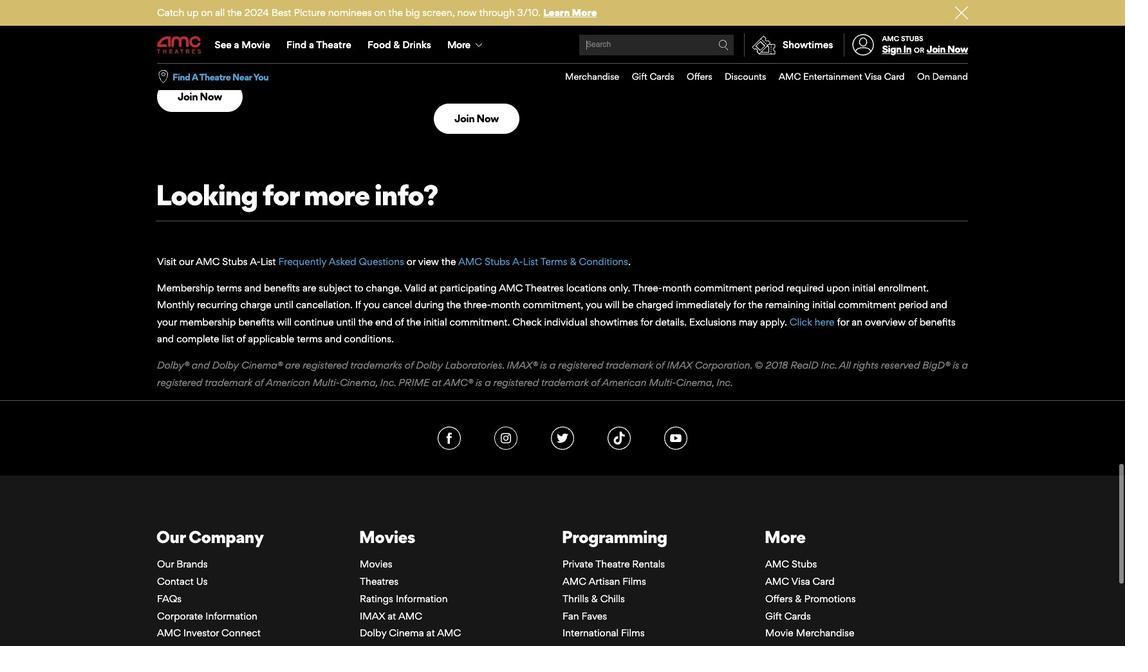 Task type: locate. For each thing, give the bounding box(es) containing it.
1 vertical spatial join now
[[178, 90, 222, 103]]

&
[[394, 39, 400, 51], [570, 256, 577, 268], [592, 593, 598, 605], [796, 593, 802, 605]]

0 horizontal spatial until
[[274, 299, 294, 311]]

food & drinks link
[[360, 27, 439, 63]]

amc inside membership terms and benefits are subject to change. valid at participating amc theatres locations only. three-month commitment period required upon initial enrollment. monthly recurring charge until cancellation. if you cancel during the three-month commitment, you will be charged immediately for the remaining initial commitment period and your membership benefits will continue until the end of the initial commitment. check individual showtimes for details. exclusions may apply.
[[499, 282, 523, 294]]

movie inside see a movie link
[[242, 39, 270, 51]]

month
[[663, 282, 692, 294], [491, 299, 521, 311]]

gift up movie merchandise link
[[766, 610, 782, 623]]

dolby up prime
[[416, 359, 443, 372]]

theatre down 'nominees'
[[316, 39, 351, 51]]

0 vertical spatial films
[[623, 576, 646, 588]]

gift cards link down search the amc website 'text box'
[[620, 64, 675, 90]]

theatres up commitment,
[[525, 282, 564, 294]]

1 horizontal spatial american
[[602, 376, 647, 389]]

find inside menu
[[287, 39, 307, 51]]

prime
[[399, 376, 430, 389]]

movies link
[[360, 558, 393, 571]]

remaining
[[766, 299, 810, 311]]

initial up here
[[813, 299, 836, 311]]

2 horizontal spatial dolby
[[416, 359, 443, 372]]

may
[[739, 316, 758, 328]]

a-
[[250, 256, 261, 268], [513, 256, 523, 268]]

is right imax®
[[541, 359, 547, 372]]

1 horizontal spatial merchandise
[[796, 628, 855, 640]]

upon
[[827, 282, 850, 294]]

change.
[[366, 282, 402, 294]]

1 vertical spatial gift
[[766, 610, 782, 623]]

month up check
[[491, 299, 521, 311]]

amc up amc visa card link
[[766, 558, 790, 571]]

1 horizontal spatial initial
[[813, 299, 836, 311]]

1 vertical spatial our
[[157, 558, 174, 571]]

1 horizontal spatial join now
[[455, 112, 499, 125]]

2 horizontal spatial initial
[[853, 282, 876, 294]]

1 vertical spatial card
[[813, 576, 835, 588]]

0 horizontal spatial merchandise
[[565, 71, 620, 82]]

offers inside menu
[[687, 71, 713, 82]]

continue
[[294, 316, 334, 328]]

membership terms and benefits are subject to change. valid at participating amc theatres locations only. three-month commitment period required upon initial enrollment. monthly recurring charge until cancellation. if you cancel during the three-month commitment, you will be charged immediately for the remaining initial commitment period and your membership benefits will continue until the end of the initial commitment. check individual showtimes for details. exclusions may apply.
[[157, 282, 948, 328]]

corporate
[[157, 610, 203, 623]]

0 vertical spatial cards
[[650, 71, 675, 82]]

offers
[[687, 71, 713, 82], [766, 593, 793, 605]]

0 horizontal spatial or
[[407, 256, 416, 268]]

1 horizontal spatial terms
[[297, 333, 322, 345]]

1 horizontal spatial gift cards link
[[766, 610, 811, 623]]

american up amc tiktok image
[[602, 376, 647, 389]]

0 horizontal spatial card
[[813, 576, 835, 588]]

is down laboratories.
[[476, 376, 483, 389]]

the right all
[[227, 6, 242, 19]]

2 horizontal spatial is
[[953, 359, 960, 372]]

movies up theatres link
[[360, 558, 393, 571]]

card
[[885, 71, 905, 82], [813, 576, 835, 588]]

0 horizontal spatial initial
[[424, 316, 447, 328]]

more inside button
[[448, 39, 470, 51]]

1 vertical spatial are
[[285, 359, 300, 372]]

imax
[[667, 359, 693, 372], [360, 610, 385, 623]]

commitment.
[[450, 316, 510, 328]]

& down amc visa card link
[[796, 593, 802, 605]]

visa inside "amc stubs amc visa card offers & promotions gift cards movie merchandise"
[[792, 576, 811, 588]]

is right bigd®
[[953, 359, 960, 372]]

cinema, down corporation.
[[676, 376, 714, 389]]

find down picture
[[287, 39, 307, 51]]

1 vertical spatial visa
[[792, 576, 811, 588]]

and up the charge
[[245, 282, 262, 294]]

for up may
[[734, 299, 746, 311]]

faves
[[582, 610, 607, 623]]

amc up the thrills
[[563, 576, 587, 588]]

brands
[[177, 558, 208, 571]]

merchandise down promotions
[[796, 628, 855, 640]]

or right the in
[[914, 46, 925, 55]]

0 horizontal spatial offers
[[687, 71, 713, 82]]

0 vertical spatial more
[[572, 6, 597, 19]]

you right if
[[363, 299, 380, 311]]

1 american from the left
[[266, 376, 310, 389]]

a right bigd®
[[962, 359, 969, 372]]

imax at amc link
[[360, 610, 422, 623]]

movie down 2024
[[242, 39, 270, 51]]

©
[[755, 359, 763, 372]]

stubs inside "amc stubs amc visa card offers & promotions gift cards movie merchandise"
[[792, 558, 817, 571]]

amc up check
[[499, 282, 523, 294]]

of down the showtimes at the right
[[591, 376, 600, 389]]

faqs
[[157, 593, 182, 605]]

0 vertical spatial merchandise
[[565, 71, 620, 82]]

0 horizontal spatial on
[[201, 6, 213, 19]]

visa inside amc entertainment visa card link
[[865, 71, 882, 82]]

will left be
[[605, 299, 620, 311]]

inc. down corporation.
[[717, 376, 733, 389]]

more inside footer
[[765, 527, 806, 547]]

1 vertical spatial theatre
[[199, 71, 231, 82]]

amc artisan films link
[[563, 576, 646, 588]]

0 vertical spatial terms
[[217, 282, 242, 294]]

our
[[179, 256, 194, 268]]

1 vertical spatial imax
[[360, 610, 385, 623]]

1 horizontal spatial on
[[374, 6, 386, 19]]

or left view
[[407, 256, 416, 268]]

contact
[[157, 576, 194, 588]]

1 vertical spatial commitment
[[839, 299, 897, 311]]

sign
[[883, 43, 902, 55]]

card inside "amc stubs amc visa card offers & promotions gift cards movie merchandise"
[[813, 576, 835, 588]]

and down your
[[157, 333, 174, 345]]

and inside dolby® and dolby cinema® are registered trademarks of dolby laboratories. imax® is a registered trademark of imax corporation. © 2018 reald inc. all rights reserved bigd® is a registered trademark of american multi-cinema, inc. prime at amc® is a registered trademark of american multi-cinema, inc.
[[192, 359, 210, 372]]

are inside dolby® and dolby cinema® are registered trademarks of dolby laboratories. imax® is a registered trademark of imax corporation. © 2018 reald inc. all rights reserved bigd® is a registered trademark of american multi-cinema, inc. prime at amc® is a registered trademark of american multi-cinema, inc.
[[285, 359, 300, 372]]

amc tiktok image
[[608, 427, 631, 450]]

1 vertical spatial information
[[206, 610, 258, 623]]

1 vertical spatial or
[[407, 256, 416, 268]]

1 vertical spatial movie
[[766, 628, 794, 640]]

movies inside movies theatres ratings information imax at amc dolby cinema at amc
[[360, 558, 393, 571]]

information inside our brands contact us faqs corporate information amc investor connect
[[206, 610, 258, 623]]

amc inside our brands contact us faqs corporate information amc investor connect
[[157, 628, 181, 640]]

thrills
[[563, 593, 589, 605]]

list left terms
[[523, 256, 539, 268]]

showtimes link
[[744, 33, 834, 57]]

reserved
[[881, 359, 920, 372]]

0 vertical spatial imax
[[667, 359, 693, 372]]

1 horizontal spatial visa
[[865, 71, 882, 82]]

more down now
[[448, 39, 470, 51]]

0 vertical spatial card
[[885, 71, 905, 82]]

1 vertical spatial movies
[[360, 558, 393, 571]]

benefits up bigd®
[[920, 316, 956, 328]]

visit
[[157, 256, 177, 268]]

0 horizontal spatial imax
[[360, 610, 385, 623]]

a
[[192, 71, 198, 82]]

catch up on all the 2024 best picture nominees on the big screen, now through 3/10. learn more
[[157, 6, 597, 19]]

1 horizontal spatial period
[[899, 299, 929, 311]]

card inside amc entertainment visa card link
[[885, 71, 905, 82]]

thrills & chills link
[[563, 593, 625, 605]]

now
[[458, 6, 477, 19]]

1 horizontal spatial dolby
[[360, 628, 387, 640]]

cinema, down 'trademarks'
[[340, 376, 378, 389]]

0 horizontal spatial list
[[261, 256, 276, 268]]

initial right upon
[[853, 282, 876, 294]]

our for our company
[[156, 527, 185, 547]]

2 on from the left
[[374, 6, 386, 19]]

0 horizontal spatial inc.
[[380, 376, 396, 389]]

.
[[629, 256, 631, 268]]

1 vertical spatial month
[[491, 299, 521, 311]]

dolby® and dolby cinema® are registered trademarks of dolby laboratories. imax® is a registered trademark of imax corporation. © 2018 reald inc. all rights reserved bigd® is a registered trademark of american multi-cinema, inc. prime at amc® is a registered trademark of american multi-cinema, inc.
[[157, 359, 969, 389]]

movie down offers & promotions link
[[766, 628, 794, 640]]

1 vertical spatial films
[[621, 628, 645, 640]]

check
[[513, 316, 542, 328]]

are up "cancellation."
[[303, 282, 316, 294]]

trademark
[[606, 359, 653, 372], [205, 376, 252, 389], [541, 376, 589, 389]]

0 horizontal spatial cards
[[650, 71, 675, 82]]

find for find a theatre near you
[[173, 71, 190, 82]]

amc up dolby cinema at amc link at bottom left
[[399, 610, 422, 623]]

monthly
[[157, 299, 195, 311]]

0 vertical spatial information
[[396, 593, 448, 605]]

exclusions
[[690, 316, 737, 328]]

initial down during at the top of page
[[424, 316, 447, 328]]

artisan
[[589, 576, 620, 588]]

at inside membership terms and benefits are subject to change. valid at participating amc theatres locations only. three-month commitment period required upon initial enrollment. monthly recurring charge until cancellation. if you cancel during the three-month commitment, you will be charged immediately for the remaining initial commitment period and your membership benefits will continue until the end of the initial commitment. check individual showtimes for details. exclusions may apply.
[[429, 282, 438, 294]]

fan faves link
[[563, 610, 607, 623]]

0 vertical spatial are
[[303, 282, 316, 294]]

a- up the charge
[[250, 256, 261, 268]]

1 list from the left
[[261, 256, 276, 268]]

multi- down continue
[[313, 376, 340, 389]]

until right the charge
[[274, 299, 294, 311]]

find left a
[[173, 71, 190, 82]]

you down locations
[[586, 299, 603, 311]]

0 vertical spatial menu
[[157, 27, 969, 63]]

sign in or join amc stubs element
[[844, 27, 969, 63]]

2 american from the left
[[602, 376, 647, 389]]

0 horizontal spatial commitment
[[695, 282, 753, 294]]

0 horizontal spatial movie
[[242, 39, 270, 51]]

dolby cinema at amc link
[[360, 628, 461, 640]]

1 horizontal spatial inc.
[[717, 376, 733, 389]]

0 horizontal spatial are
[[285, 359, 300, 372]]

& up faves
[[592, 593, 598, 605]]

on
[[201, 6, 213, 19], [374, 6, 386, 19]]

amc instagram image
[[495, 427, 518, 450], [495, 427, 518, 450]]

see
[[215, 39, 232, 51]]

is
[[541, 359, 547, 372], [953, 359, 960, 372], [476, 376, 483, 389]]

inc. left the 'all'
[[821, 359, 837, 372]]

and down the complete
[[192, 359, 210, 372]]

or inside amc stubs sign in or join now
[[914, 46, 925, 55]]

1 horizontal spatial movie
[[766, 628, 794, 640]]

menu
[[157, 27, 969, 63], [553, 64, 969, 90]]

find inside button
[[173, 71, 190, 82]]

american
[[266, 376, 310, 389], [602, 376, 647, 389]]

list left frequently
[[261, 256, 276, 268]]

until down if
[[336, 316, 356, 328]]

films down the rentals
[[623, 576, 646, 588]]

0 horizontal spatial terms
[[217, 282, 242, 294]]

0 vertical spatial theatres
[[525, 282, 564, 294]]

terms down continue
[[297, 333, 322, 345]]

imax down ratings on the left bottom
[[360, 610, 385, 623]]

0 vertical spatial offers
[[687, 71, 713, 82]]

amc down corporate
[[157, 628, 181, 640]]

up
[[187, 6, 199, 19]]

information up imax at amc link
[[396, 593, 448, 605]]

offers & promotions link
[[766, 593, 856, 605]]

more
[[572, 6, 597, 19], [448, 39, 470, 51], [765, 527, 806, 547]]

trademark down the showtimes at the right
[[606, 359, 653, 372]]

the left big
[[389, 6, 403, 19]]

1 vertical spatial initial
[[813, 299, 836, 311]]

theatre inside button
[[199, 71, 231, 82]]

2024
[[245, 6, 269, 19]]

gift cards link
[[620, 64, 675, 90], [766, 610, 811, 623]]

find
[[287, 39, 307, 51], [173, 71, 190, 82]]

of down details.
[[656, 359, 665, 372]]

a right imax®
[[550, 359, 556, 372]]

our up our brands link
[[156, 527, 185, 547]]

0 horizontal spatial gift
[[632, 71, 648, 82]]

0 horizontal spatial find
[[173, 71, 190, 82]]

1 horizontal spatial more
[[572, 6, 597, 19]]

1 horizontal spatial until
[[336, 316, 356, 328]]

for down charged
[[641, 316, 653, 328]]

offers left discounts
[[687, 71, 713, 82]]

movies up movies link
[[359, 527, 415, 547]]

0 vertical spatial theatre
[[316, 39, 351, 51]]

rights
[[854, 359, 879, 372]]

0 horizontal spatial multi-
[[313, 376, 340, 389]]

period down the enrollment. on the top right of page
[[899, 299, 929, 311]]

laboratories.
[[445, 359, 504, 372]]

period up remaining
[[755, 282, 784, 294]]

offers down amc visa card link
[[766, 593, 793, 605]]

0 vertical spatial gift
[[632, 71, 648, 82]]

are for registered
[[285, 359, 300, 372]]

amc inside amc entertainment visa card link
[[779, 71, 801, 82]]

list
[[261, 256, 276, 268], [523, 256, 539, 268]]

1 horizontal spatial information
[[396, 593, 448, 605]]

gift
[[632, 71, 648, 82], [766, 610, 782, 623]]

amc facebook image
[[438, 427, 461, 450]]

are inside membership terms and benefits are subject to change. valid at participating amc theatres locations only. three-month commitment period required upon initial enrollment. monthly recurring charge until cancellation. if you cancel during the three-month commitment, you will be charged immediately for the remaining initial commitment period and your membership benefits will continue until the end of the initial commitment. check individual showtimes for details. exclusions may apply.
[[303, 282, 316, 294]]

you
[[253, 71, 269, 82]]

cancellation.
[[296, 299, 353, 311]]

three-
[[464, 299, 491, 311]]

0 horizontal spatial month
[[491, 299, 521, 311]]

0 vertical spatial join now
[[732, 46, 776, 59]]

of right overview
[[909, 316, 918, 328]]

offers link
[[675, 64, 713, 90]]

1 horizontal spatial you
[[586, 299, 603, 311]]

& inside menu
[[394, 39, 400, 51]]

dolby down list
[[212, 359, 239, 372]]

theatre
[[316, 39, 351, 51], [199, 71, 231, 82], [596, 558, 630, 571]]

1 you from the left
[[363, 299, 380, 311]]

for
[[262, 178, 299, 212], [734, 299, 746, 311], [641, 316, 653, 328], [838, 316, 850, 328]]

amc logo image
[[157, 36, 202, 54], [157, 36, 202, 54]]

0 horizontal spatial is
[[476, 376, 483, 389]]

2 cinema, from the left
[[676, 376, 714, 389]]

reald
[[791, 359, 819, 372]]

trademark down cinema®
[[205, 376, 252, 389]]

visa down amc stubs link
[[792, 576, 811, 588]]

a- left terms
[[513, 256, 523, 268]]

amc®
[[444, 376, 473, 389]]

0 horizontal spatial visa
[[792, 576, 811, 588]]

entertainment
[[804, 71, 863, 82]]

the right view
[[442, 256, 456, 268]]

submit search icon image
[[719, 40, 729, 50]]

0 horizontal spatial information
[[206, 610, 258, 623]]

visa down user profile image
[[865, 71, 882, 82]]

for left an
[[838, 316, 850, 328]]

our inside our brands contact us faqs corporate information amc investor connect
[[157, 558, 174, 571]]

0 vertical spatial movies
[[359, 527, 415, 547]]

1 multi- from the left
[[313, 376, 340, 389]]

menu containing more
[[157, 27, 969, 63]]

menu down 'learn'
[[157, 27, 969, 63]]

company
[[189, 527, 264, 547]]

amc inside private theatre rentals amc artisan films thrills & chills fan faves international films
[[563, 576, 587, 588]]

1 horizontal spatial or
[[914, 46, 925, 55]]

will
[[605, 299, 620, 311], [277, 316, 292, 328]]

terms up recurring
[[217, 282, 242, 294]]

american down cinema®
[[266, 376, 310, 389]]

at left amc®
[[432, 376, 442, 389]]

and up bigd®
[[931, 299, 948, 311]]

footer
[[0, 401, 1126, 647]]

0 horizontal spatial you
[[363, 299, 380, 311]]

1 horizontal spatial offers
[[766, 593, 793, 605]]

footer containing our company
[[0, 401, 1126, 647]]

private
[[563, 558, 594, 571]]

now
[[948, 43, 969, 55], [754, 46, 776, 59], [200, 90, 222, 103], [477, 112, 499, 125]]

1 vertical spatial merchandise
[[796, 628, 855, 640]]

valid
[[404, 282, 427, 294]]

0 vertical spatial movie
[[242, 39, 270, 51]]

2 multi- from the left
[[649, 376, 676, 389]]

0 horizontal spatial cinema,
[[340, 376, 378, 389]]

stubs inside amc stubs sign in or join now
[[902, 34, 924, 43]]

1 vertical spatial offers
[[766, 593, 793, 605]]

0 horizontal spatial will
[[277, 316, 292, 328]]

frequently asked questions link
[[279, 256, 404, 268]]

0 horizontal spatial american
[[266, 376, 310, 389]]

amc tiktok image
[[608, 427, 631, 450]]

2 vertical spatial more
[[765, 527, 806, 547]]

three-
[[633, 282, 663, 294]]

theatres up ratings on the left bottom
[[360, 576, 399, 588]]

1 horizontal spatial imax
[[667, 359, 693, 372]]

cinema,
[[340, 376, 378, 389], [676, 376, 714, 389]]

inc. down 'trademarks'
[[380, 376, 396, 389]]

amc twitter image
[[551, 427, 574, 450], [551, 427, 574, 450]]

more right 'learn'
[[572, 6, 597, 19]]

cancel
[[383, 299, 412, 311]]

1 horizontal spatial gift
[[766, 610, 782, 623]]

imax inside dolby® and dolby cinema® are registered trademarks of dolby laboratories. imax® is a registered trademark of imax corporation. © 2018 reald inc. all rights reserved bigd® is a registered trademark of american multi-cinema, inc. prime at amc® is a registered trademark of american multi-cinema, inc.
[[667, 359, 693, 372]]

our up contact
[[157, 558, 174, 571]]

our for our brands contact us faqs corporate information amc investor connect
[[157, 558, 174, 571]]

ratings
[[360, 593, 393, 605]]

1 horizontal spatial cinema,
[[676, 376, 714, 389]]

1 horizontal spatial theatres
[[525, 282, 564, 294]]

0 vertical spatial visa
[[865, 71, 882, 82]]

1 horizontal spatial list
[[523, 256, 539, 268]]

& inside private theatre rentals amc artisan films thrills & chills fan faves international films
[[592, 593, 598, 605]]



Task type: describe. For each thing, give the bounding box(es) containing it.
and down continue
[[325, 333, 342, 345]]

information inside movies theatres ratings information imax at amc dolby cinema at amc
[[396, 593, 448, 605]]

& inside "amc stubs amc visa card offers & promotions gift cards movie merchandise"
[[796, 593, 802, 605]]

for inside for an overview of benefits and complete list of applicable terms and conditions.
[[838, 316, 850, 328]]

at right "cinema" at the left
[[427, 628, 435, 640]]

amc stubs amc visa card offers & promotions gift cards movie merchandise
[[766, 558, 856, 640]]

terms inside membership terms and benefits are subject to change. valid at participating amc theatres locations only. three-month commitment period required upon initial enrollment. monthly recurring charge until cancellation. if you cancel during the three-month commitment, you will be charged immediately for the remaining initial commitment period and your membership benefits will continue until the end of the initial commitment. check individual showtimes for details. exclusions may apply.
[[217, 282, 242, 294]]

an
[[852, 316, 863, 328]]

1 horizontal spatial trademark
[[541, 376, 589, 389]]

1 vertical spatial until
[[336, 316, 356, 328]]

search the AMC website text field
[[585, 40, 719, 50]]

2 horizontal spatial join now link
[[711, 38, 797, 68]]

theatre for a
[[199, 71, 231, 82]]

amc facebook image
[[438, 427, 461, 450]]

demand
[[933, 71, 969, 82]]

our company
[[156, 527, 264, 547]]

1 horizontal spatial commitment
[[839, 299, 897, 311]]

view
[[418, 256, 439, 268]]

theatres link
[[360, 576, 399, 588]]

food & drinks
[[368, 39, 431, 51]]

nominees
[[328, 6, 372, 19]]

international
[[563, 628, 619, 640]]

merchandise inside "amc stubs amc visa card offers & promotions gift cards movie merchandise"
[[796, 628, 855, 640]]

conditions
[[579, 256, 629, 268]]

of inside membership terms and benefits are subject to change. valid at participating amc theatres locations only. three-month commitment period required upon initial enrollment. monthly recurring charge until cancellation. if you cancel during the three-month commitment, you will be charged immediately for the remaining initial commitment period and your membership benefits will continue until the end of the initial commitment. check individual showtimes for details. exclusions may apply.
[[395, 316, 404, 328]]

our brands contact us faqs corporate information amc investor connect
[[157, 558, 261, 640]]

menu containing merchandise
[[553, 64, 969, 90]]

cards inside "amc stubs amc visa card offers & promotions gift cards movie merchandise"
[[785, 610, 811, 623]]

user profile image
[[846, 34, 882, 56]]

movies for movies theatres ratings information imax at amc dolby cinema at amc
[[360, 558, 393, 571]]

amc inside amc stubs sign in or join now
[[883, 34, 900, 43]]

charge
[[240, 299, 272, 311]]

required
[[787, 282, 824, 294]]

end
[[376, 316, 393, 328]]

theatres inside membership terms and benefits are subject to change. valid at participating amc theatres locations only. three-month commitment period required upon initial enrollment. monthly recurring charge until cancellation. if you cancel during the three-month commitment, you will be charged immediately for the remaining initial commitment period and your membership benefits will continue until the end of the initial commitment. check individual showtimes for details. exclusions may apply.
[[525, 282, 564, 294]]

showtimes image
[[745, 33, 783, 57]]

registered down continue
[[303, 359, 348, 372]]

0 vertical spatial gift cards link
[[620, 64, 675, 90]]

benefits up the charge
[[264, 282, 300, 294]]

the down during at the top of page
[[407, 316, 421, 328]]

join now button
[[927, 43, 969, 55]]

2 a- from the left
[[513, 256, 523, 268]]

0 vertical spatial commitment
[[695, 282, 753, 294]]

0 horizontal spatial dolby
[[212, 359, 239, 372]]

looking
[[156, 178, 257, 212]]

learn
[[544, 6, 570, 19]]

investor
[[184, 628, 219, 640]]

find a theatre near you button
[[173, 71, 269, 83]]

benefits down the charge
[[239, 316, 275, 328]]

through
[[479, 6, 515, 19]]

0 vertical spatial initial
[[853, 282, 876, 294]]

all
[[215, 6, 225, 19]]

fan
[[563, 610, 579, 623]]

amc right "cinema" at the left
[[437, 628, 461, 640]]

programming
[[562, 527, 668, 547]]

1 cinema, from the left
[[340, 376, 378, 389]]

stubs up recurring
[[222, 256, 248, 268]]

picture
[[294, 6, 326, 19]]

amc down amc stubs link
[[766, 576, 790, 588]]

info?
[[375, 178, 438, 212]]

at inside dolby® and dolby cinema® are registered trademarks of dolby laboratories. imax® is a registered trademark of imax corporation. © 2018 reald inc. all rights reserved bigd® is a registered trademark of american multi-cinema, inc. prime at amc® is a registered trademark of american multi-cinema, inc.
[[432, 376, 442, 389]]

amc entertainment visa card link
[[767, 64, 905, 90]]

0 vertical spatial will
[[605, 299, 620, 311]]

a down laboratories.
[[485, 376, 491, 389]]

registered down imax®
[[494, 376, 539, 389]]

screen,
[[423, 6, 455, 19]]

1 vertical spatial will
[[277, 316, 292, 328]]

immediately
[[676, 299, 731, 311]]

registered down for an overview of benefits and complete list of applicable terms and conditions.
[[558, 359, 604, 372]]

1 on from the left
[[201, 6, 213, 19]]

2 horizontal spatial inc.
[[821, 359, 837, 372]]

0 horizontal spatial period
[[755, 282, 784, 294]]

1 horizontal spatial is
[[541, 359, 547, 372]]

best
[[272, 6, 291, 19]]

amc youtube image
[[665, 427, 688, 450]]

of right list
[[237, 333, 246, 345]]

more button
[[439, 27, 493, 63]]

participating
[[440, 282, 497, 294]]

conditions.
[[344, 333, 394, 345]]

2 horizontal spatial trademark
[[606, 359, 653, 372]]

merchandise link
[[553, 64, 620, 90]]

faqs link
[[157, 593, 182, 605]]

the up may
[[749, 299, 763, 311]]

1 horizontal spatial month
[[663, 282, 692, 294]]

1 horizontal spatial join now link
[[434, 104, 520, 134]]

amc up participating
[[459, 256, 482, 268]]

gift inside "amc stubs amc visa card offers & promotions gift cards movie merchandise"
[[766, 610, 782, 623]]

offers inside "amc stubs amc visa card offers & promotions gift cards movie merchandise"
[[766, 593, 793, 605]]

movies for movies
[[359, 527, 415, 547]]

showtimes
[[783, 39, 834, 51]]

0 horizontal spatial trademark
[[205, 376, 252, 389]]

theatre inside private theatre rentals amc artisan films thrills & chills fan faves international films
[[596, 558, 630, 571]]

amc youtube image
[[665, 427, 688, 450]]

amc stubs sign in or join now
[[883, 34, 969, 55]]

your
[[157, 316, 177, 328]]

the down participating
[[447, 299, 461, 311]]

dolby inside movies theatres ratings information imax at amc dolby cinema at amc
[[360, 628, 387, 640]]

& right terms
[[570, 256, 577, 268]]

terms inside for an overview of benefits and complete list of applicable terms and conditions.
[[297, 333, 322, 345]]

are for subject
[[303, 282, 316, 294]]

be
[[622, 299, 634, 311]]

at down ratings information link
[[388, 610, 396, 623]]

theatre for a
[[316, 39, 351, 51]]

discounts link
[[713, 64, 767, 90]]

click here link
[[790, 316, 835, 328]]

1 vertical spatial period
[[899, 299, 929, 311]]

showtimes
[[590, 316, 638, 328]]

0 vertical spatial until
[[274, 299, 294, 311]]

3/10.
[[518, 6, 541, 19]]

find a theatre near you
[[173, 71, 269, 82]]

list
[[222, 333, 234, 345]]

food
[[368, 39, 391, 51]]

join inside amc stubs sign in or join now
[[927, 43, 946, 55]]

to
[[354, 282, 364, 294]]

theatres inside movies theatres ratings information imax at amc dolby cinema at amc
[[360, 576, 399, 588]]

for left more
[[262, 178, 299, 212]]

complete
[[177, 333, 219, 345]]

during
[[415, 299, 444, 311]]

gift cards
[[632, 71, 675, 82]]

click here
[[790, 316, 835, 328]]

private theatre rentals amc artisan films thrills & chills fan faves international films
[[563, 558, 665, 640]]

trademarks
[[351, 359, 402, 372]]

2 you from the left
[[586, 299, 603, 311]]

a down picture
[[309, 39, 314, 51]]

individual
[[545, 316, 588, 328]]

visit our amc stubs a-list frequently asked questions or view the amc stubs a-list terms & conditions .
[[157, 256, 631, 268]]

0 horizontal spatial join now
[[178, 90, 222, 103]]

big
[[406, 6, 420, 19]]

registered down dolby® at the left of the page
[[157, 376, 202, 389]]

dolby®
[[157, 359, 189, 372]]

more
[[304, 178, 370, 212]]

1 a- from the left
[[250, 256, 261, 268]]

2 vertical spatial join now
[[455, 112, 499, 125]]

enrollment.
[[879, 282, 929, 294]]

ratings information link
[[360, 593, 448, 605]]

imax inside movies theatres ratings information imax at amc dolby cinema at amc
[[360, 610, 385, 623]]

now inside amc stubs sign in or join now
[[948, 43, 969, 55]]

stubs up participating
[[485, 256, 510, 268]]

recurring
[[197, 299, 238, 311]]

if
[[355, 299, 361, 311]]

applicable
[[248, 333, 294, 345]]

amc stubs link
[[766, 558, 817, 571]]

2 list from the left
[[523, 256, 539, 268]]

charged
[[637, 299, 674, 311]]

amc right "our"
[[196, 256, 220, 268]]

membership
[[157, 282, 214, 294]]

the up 'conditions.'
[[358, 316, 373, 328]]

gift inside "link"
[[632, 71, 648, 82]]

of up prime
[[405, 359, 414, 372]]

benefits inside for an overview of benefits and complete list of applicable terms and conditions.
[[920, 316, 956, 328]]

amc investor connect link
[[157, 628, 261, 640]]

0 horizontal spatial join now link
[[157, 82, 243, 112]]

a right see
[[234, 39, 239, 51]]

gift cards link inside footer
[[766, 610, 811, 623]]

of down cinema®
[[255, 376, 263, 389]]

international films link
[[563, 628, 645, 640]]

frequently
[[279, 256, 327, 268]]

find for find a theatre
[[287, 39, 307, 51]]

2 vertical spatial initial
[[424, 316, 447, 328]]

discounts
[[725, 71, 767, 82]]

for an overview of benefits and complete list of applicable terms and conditions.
[[157, 316, 956, 345]]

apply.
[[761, 316, 787, 328]]

movie merchandise link
[[766, 628, 855, 640]]

drinks
[[403, 39, 431, 51]]

questions
[[359, 256, 404, 268]]

asked
[[329, 256, 357, 268]]

movie inside "amc stubs amc visa card offers & promotions gift cards movie merchandise"
[[766, 628, 794, 640]]

us
[[196, 576, 208, 588]]

cookie consent banner dialog
[[0, 612, 1126, 647]]



Task type: vqa. For each thing, say whether or not it's contained in the screenshot.


